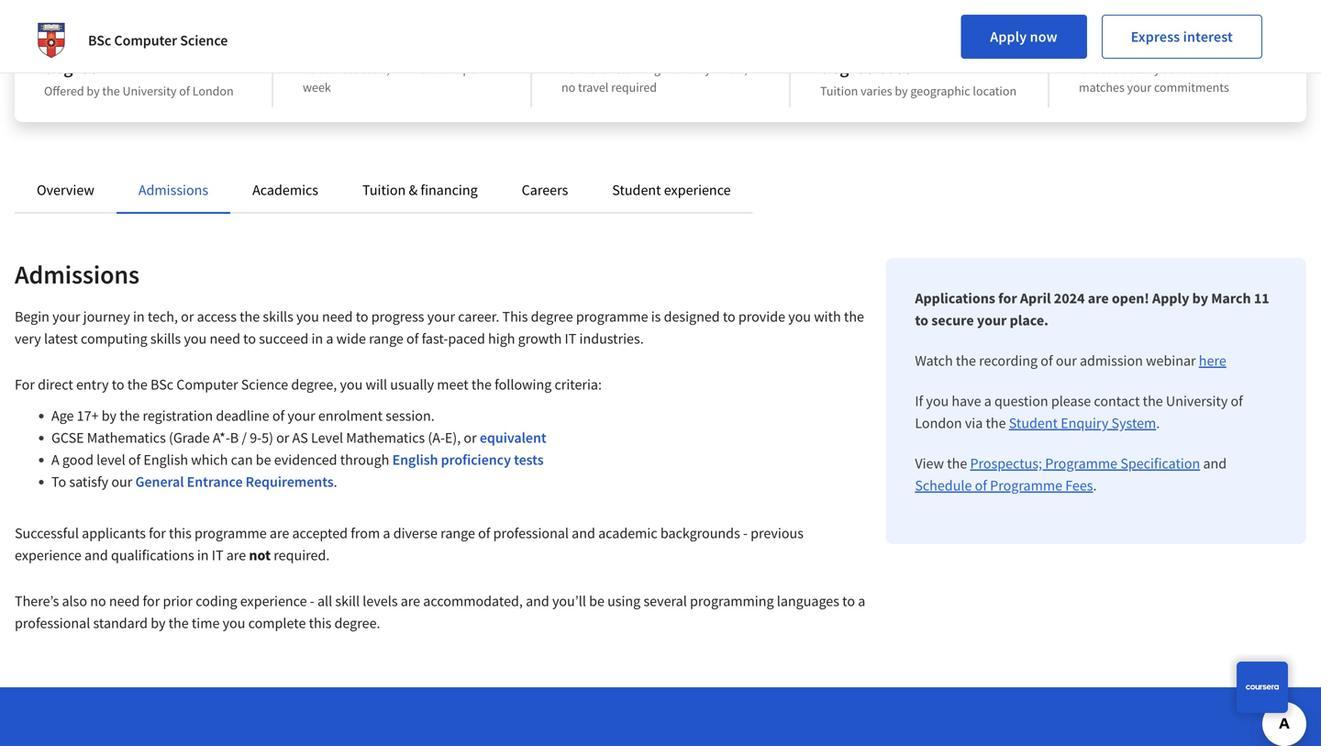 Task type: describe. For each thing, give the bounding box(es) containing it.
5)
[[262, 429, 274, 447]]

designed
[[664, 308, 720, 326]]

14
[[392, 61, 405, 77]]

are left not
[[227, 546, 246, 565]]

0 vertical spatial bsc
[[88, 31, 111, 50]]

you left 'with'
[[789, 308, 812, 326]]

2 horizontal spatial or
[[464, 429, 477, 447]]

careers
[[522, 181, 569, 199]]

will
[[366, 375, 387, 394]]

not required.
[[249, 546, 330, 565]]

apply inside applications for april 2024 are open! apply by march 11 to secure your place.
[[1153, 289, 1190, 308]]

deadline
[[216, 407, 270, 425]]

by inside age 17+ by the registration deadline of your enrolment session. gcse mathematics (grade a*-b / 9-5) or as level mathematics (a-e), or equivalent a good level of english which can be evidenced through english proficiency tests to satisfy our general entrance requirements .
[[102, 407, 117, 425]]

successful applicants for this programme are accepted from a diverse range of professional and academic backgrounds - previous experience and qualifications in it are
[[15, 524, 804, 565]]

academics link
[[253, 181, 319, 199]]

enrolment
[[318, 407, 383, 425]]

your inside "flexibility choose a study schedule that matches your commitments"
[[1128, 79, 1152, 95]]

diverse
[[394, 524, 438, 543]]

need inside there's also no need for prior coding experience - all skill levels are accommodated, and you'll be using several programming languages to a professional standard by the time you complete this degree.
[[109, 592, 140, 610]]

your up fast-
[[428, 308, 455, 326]]

1 vertical spatial tuition
[[363, 181, 406, 199]]

which
[[191, 451, 228, 469]]

have
[[952, 392, 982, 410]]

recording
[[980, 352, 1038, 370]]

this inside successful applicants for this programme are accepted from a diverse range of professional and academic backgrounds - previous experience and qualifications in it are
[[169, 524, 192, 543]]

by inside £12,701 to £18,887 total degree cost tuition varies by geographic location
[[895, 83, 908, 99]]

required.
[[274, 546, 330, 565]]

accredited
[[44, 34, 127, 56]]

degree,
[[291, 375, 337, 394]]

0 vertical spatial our
[[1057, 352, 1078, 370]]

tuition & financing
[[363, 181, 478, 199]]

2 english from the left
[[393, 451, 438, 469]]

complete
[[248, 614, 306, 633]]

and down applicants
[[85, 546, 108, 565]]

it inside successful applicants for this programme are accepted from a diverse range of professional and academic backgrounds - previous experience and qualifications in it are
[[212, 546, 224, 565]]

gcse
[[51, 429, 84, 447]]

be inside there's also no need for prior coding experience - all skill levels are accommodated, and you'll be using several programming languages to a professional standard by the time you complete this degree.
[[589, 592, 605, 610]]

wide
[[337, 330, 366, 348]]

a inside successful applicants for this programme are accepted from a diverse range of professional and academic backgrounds - previous experience and qualifications in it are
[[383, 524, 391, 543]]

study
[[1131, 61, 1161, 77]]

degree inside accredited bachelor's degree offered by the university of london
[[44, 56, 98, 78]]

you left 'will'
[[340, 375, 363, 394]]

28
[[414, 61, 427, 77]]

of inside the begin your journey in tech, or access the skills you need to progress your career. this degree programme is designed to provide you with the very latest computing skills you need to succeed in a wide range of fast-paced high growth it industries.
[[407, 330, 419, 348]]

hours
[[430, 61, 460, 77]]

express
[[1132, 28, 1181, 46]]

prior
[[163, 592, 193, 610]]

the right the meet
[[472, 375, 492, 394]]

student enquiry system .
[[1010, 414, 1161, 432]]

0 vertical spatial admissions
[[138, 181, 208, 199]]

equivalent link
[[480, 429, 547, 447]]

successful
[[15, 524, 79, 543]]

level
[[97, 451, 125, 469]]

apply now
[[991, 28, 1058, 46]]

or inside the begin your journey in tech, or access the skills you need to progress your career. this degree programme is designed to provide you with the very latest computing skills you need to succeed in a wide range of fast-paced high growth it industries.
[[181, 308, 194, 326]]

with
[[814, 308, 842, 326]]

by inside applications for april 2024 are open! apply by march 11 to secure your place.
[[1193, 289, 1209, 308]]

the up system
[[1144, 392, 1164, 410]]

student experience link
[[613, 181, 731, 199]]

registration
[[143, 407, 213, 425]]

university inside accredited bachelor's degree offered by the university of london
[[123, 83, 177, 99]]

be inside age 17+ by the registration deadline of your enrolment session. gcse mathematics (grade a*-b / 9-5) or as level mathematics (a-e), or equivalent a good level of english which can be evidenced through english proficiency tests to satisfy our general entrance requirements .
[[256, 451, 271, 469]]

requirements
[[246, 473, 334, 491]]

provide
[[739, 308, 786, 326]]

a inside if you have a question please contact the university of london via the
[[985, 392, 992, 410]]

2 horizontal spatial experience
[[664, 181, 731, 199]]

april
[[1021, 289, 1052, 308]]

latest
[[44, 330, 78, 348]]

contact
[[1095, 392, 1141, 410]]

in inside successful applicants for this programme are accepted from a diverse range of professional and academic backgrounds - previous experience and qualifications in it are
[[197, 546, 209, 565]]

1 english from the left
[[144, 451, 188, 469]]

0 vertical spatial programme
[[1046, 454, 1118, 473]]

flexibility choose a study schedule that matches your commitments
[[1080, 34, 1236, 95]]

of inside view the prospectus; programme specification and schedule of programme fees .
[[976, 476, 988, 495]]

high
[[488, 330, 515, 348]]

programme inside successful applicants for this programme are accepted from a diverse range of professional and academic backgrounds - previous experience and qualifications in it are
[[195, 524, 267, 543]]

apply inside button
[[991, 28, 1028, 46]]

direct
[[38, 375, 73, 394]]

also
[[62, 592, 87, 610]]

accredited bachelor's degree offered by the university of london
[[44, 34, 234, 99]]

applications for april 2024 are open! apply by march 11 to secure your place.
[[916, 289, 1270, 330]]

and inside there's also no need for prior coding experience - all skill levels are accommodated, and you'll be using several programming languages to a professional standard by the time you complete this degree.
[[526, 592, 550, 610]]

bachelor's
[[131, 34, 213, 56]]

if
[[916, 392, 924, 410]]

level
[[311, 429, 343, 447]]

£12,701
[[821, 34, 882, 56]]

criteria:
[[555, 375, 602, 394]]

all
[[318, 592, 332, 610]]

courses
[[318, 61, 359, 77]]

0 horizontal spatial in
[[133, 308, 145, 326]]

watch the recording of our admission webinar here
[[916, 352, 1227, 370]]

paced
[[448, 330, 486, 348]]

your inside age 17+ by the registration deadline of your enrolment session. gcse mathematics (grade a*-b / 9-5) or as level mathematics (a-e), or equivalent a good level of english which can be evidenced through english proficiency tests to satisfy our general entrance requirements .
[[288, 407, 316, 425]]

languages
[[777, 592, 840, 610]]

progress
[[372, 308, 425, 326]]

industries.
[[580, 330, 644, 348]]

2 horizontal spatial .
[[1157, 414, 1161, 432]]

for
[[15, 375, 35, 394]]

to inside applications for april 2024 are open! apply by march 11 to secure your place.
[[916, 311, 929, 330]]

. inside view the prospectus; programme specification and schedule of programme fees .
[[1094, 476, 1097, 495]]

0 vertical spatial skills
[[263, 308, 294, 326]]

to left "succeed"
[[243, 330, 256, 348]]

the right watch at the right top of page
[[956, 352, 977, 370]]

/
[[242, 429, 247, 447]]

applications
[[916, 289, 996, 308]]

degree.
[[335, 614, 381, 633]]

choose
[[1080, 61, 1120, 77]]

enquiry
[[1061, 414, 1109, 432]]

succeed
[[259, 330, 309, 348]]

express interest
[[1132, 28, 1234, 46]]

on
[[600, 61, 614, 77]]

entrance
[[187, 473, 243, 491]]

student for student enquiry system .
[[1010, 414, 1059, 432]]

financing
[[421, 181, 478, 199]]

student experience
[[613, 181, 731, 199]]

2 horizontal spatial in
[[312, 330, 323, 348]]

now
[[1031, 28, 1058, 46]]

for inside there's also no need for prior coding experience - all skill levels are accommodated, and you'll be using several programming languages to a professional standard by the time you complete this degree.
[[143, 592, 160, 610]]

travel
[[578, 79, 609, 95]]

london inside accredited bachelor's degree offered by the university of london
[[193, 83, 234, 99]]

learning
[[617, 61, 661, 77]]

range inside successful applicants for this programme are accepted from a diverse range of professional and academic backgrounds - previous experience and qualifications in it are
[[441, 524, 475, 543]]

accommodated,
[[423, 592, 523, 610]]

2 mathematics from the left
[[346, 429, 425, 447]]

from inside successful applicants for this programme are accepted from a diverse range of professional and academic backgrounds - previous experience and qualifications in it are
[[351, 524, 380, 543]]

of inside accredited bachelor's degree offered by the university of london
[[179, 83, 190, 99]]

london inside if you have a question please contact the university of london via the
[[916, 414, 963, 432]]

hands-on learning from anywhere, no travel required
[[562, 61, 748, 95]]

degree inside the begin your journey in tech, or access the skills you need to progress your career. this degree programme is designed to provide you with the very latest computing skills you need to succeed in a wide range of fast-paced high growth it industries.
[[531, 308, 573, 326]]

0 vertical spatial science
[[180, 31, 228, 50]]

a inside "flexibility choose a study schedule that matches your commitments"
[[1122, 61, 1129, 77]]

by inside accredited bachelor's degree offered by the university of london
[[87, 83, 100, 99]]

equivalent
[[480, 429, 547, 447]]

express interest button
[[1102, 15, 1263, 59]]

levels
[[363, 592, 398, 610]]

very
[[15, 330, 41, 348]]

can
[[231, 451, 253, 469]]

accepted
[[292, 524, 348, 543]]

1 vertical spatial programme
[[991, 476, 1063, 495]]

you down access
[[184, 330, 207, 348]]

careers link
[[522, 181, 569, 199]]

time
[[192, 614, 220, 633]]



Task type: vqa. For each thing, say whether or not it's contained in the screenshot.
leftmost "a"
no



Task type: locate. For each thing, give the bounding box(es) containing it.
1 horizontal spatial be
[[589, 592, 605, 610]]

you up "succeed"
[[297, 308, 319, 326]]

(a-
[[428, 429, 445, 447]]

1 vertical spatial skills
[[150, 330, 181, 348]]

no right also
[[90, 592, 106, 610]]

by right the offered
[[87, 83, 100, 99]]

be
[[256, 451, 271, 469], [589, 592, 605, 610]]

it right growth
[[565, 330, 577, 348]]

programming
[[690, 592, 774, 610]]

0 vertical spatial programme
[[576, 308, 649, 326]]

0 horizontal spatial it
[[212, 546, 224, 565]]

week
[[303, 79, 331, 95]]

this up qualifications
[[169, 524, 192, 543]]

the right access
[[240, 308, 260, 326]]

skills up "succeed"
[[263, 308, 294, 326]]

- inside 23 courses total, 14 - 28 hours per week
[[408, 61, 412, 77]]

0 vertical spatial student
[[613, 181, 661, 199]]

1 horizontal spatial programme
[[576, 308, 649, 326]]

0 horizontal spatial our
[[111, 473, 132, 491]]

the right the via
[[986, 414, 1007, 432]]

using
[[608, 592, 641, 610]]

prospectus;
[[971, 454, 1043, 473]]

schedule
[[1163, 61, 1212, 77]]

or right 5)
[[276, 429, 290, 447]]

1 vertical spatial student
[[1010, 414, 1059, 432]]

0 horizontal spatial need
[[109, 592, 140, 610]]

. down prospectus; programme specification link
[[1094, 476, 1097, 495]]

0 vertical spatial it
[[565, 330, 577, 348]]

you down coding on the bottom of page
[[223, 614, 246, 633]]

or right 'tech,'
[[181, 308, 194, 326]]

mathematics up 'through'
[[346, 429, 425, 447]]

1 vertical spatial apply
[[1153, 289, 1190, 308]]

total
[[970, 34, 1007, 56]]

from inside hands-on learning from anywhere, no travel required
[[664, 61, 689, 77]]

programme up industries.
[[576, 308, 649, 326]]

general entrance requirements link
[[135, 473, 334, 491]]

previous
[[751, 524, 804, 543]]

1 horizontal spatial apply
[[1153, 289, 1190, 308]]

0 vertical spatial from
[[664, 61, 689, 77]]

apply right the open!
[[1153, 289, 1190, 308]]

professional down there's at the bottom left
[[15, 614, 90, 633]]

degree inside £12,701 to £18,887 total degree cost tuition varies by geographic location
[[821, 56, 875, 78]]

a left diverse
[[383, 524, 391, 543]]

our down level
[[111, 473, 132, 491]]

0 horizontal spatial science
[[180, 31, 228, 50]]

by down prior
[[151, 614, 166, 633]]

flexibility
[[1080, 34, 1157, 56]]

system
[[1112, 414, 1157, 432]]

1 horizontal spatial university
[[1167, 392, 1229, 410]]

2 vertical spatial for
[[143, 592, 160, 610]]

schedule of programme fees link
[[916, 476, 1094, 495]]

this down all
[[309, 614, 332, 633]]

in up coding on the bottom of page
[[197, 546, 209, 565]]

0 vertical spatial university
[[123, 83, 177, 99]]

from right accepted
[[351, 524, 380, 543]]

specification
[[1121, 454, 1201, 473]]

anywhere,
[[692, 61, 748, 77]]

in right "succeed"
[[312, 330, 323, 348]]

1 vertical spatial computer
[[176, 375, 238, 394]]

1 vertical spatial london
[[916, 414, 963, 432]]

here
[[1200, 352, 1227, 370]]

university inside if you have a question please contact the university of london via the
[[1167, 392, 1229, 410]]

schedule
[[916, 476, 973, 495]]

1 vertical spatial university
[[1167, 392, 1229, 410]]

by
[[87, 83, 100, 99], [895, 83, 908, 99], [1193, 289, 1209, 308], [102, 407, 117, 425], [151, 614, 166, 633]]

career.
[[458, 308, 500, 326]]

. down evidenced
[[334, 473, 337, 491]]

for inside applications for april 2024 are open! apply by march 11 to secure your place.
[[999, 289, 1018, 308]]

tuition inside £12,701 to £18,887 total degree cost tuition varies by geographic location
[[821, 83, 859, 99]]

this inside there's also no need for prior coding experience - all skill levels are accommodated, and you'll be using several programming languages to a professional standard by the time you complete this degree.
[[309, 614, 332, 633]]

0 horizontal spatial mathematics
[[87, 429, 166, 447]]

be left "using"
[[589, 592, 605, 610]]

to inside there's also no need for prior coding experience - all skill levels are accommodated, and you'll be using several programming languages to a professional standard by the time you complete this degree.
[[843, 592, 856, 610]]

place.
[[1010, 311, 1049, 330]]

from right learning
[[664, 61, 689, 77]]

are inside applications for april 2024 are open! apply by march 11 to secure your place.
[[1089, 289, 1110, 308]]

london down the if at the bottom right
[[916, 414, 963, 432]]

to left provide
[[723, 308, 736, 326]]

1 vertical spatial science
[[241, 375, 288, 394]]

1 horizontal spatial range
[[441, 524, 475, 543]]

degree up varies
[[821, 56, 875, 78]]

student for student experience
[[613, 181, 661, 199]]

degree up the offered
[[44, 56, 98, 78]]

you inside if you have a question please contact the university of london via the
[[927, 392, 949, 410]]

academic
[[599, 524, 658, 543]]

london
[[193, 83, 234, 99], [916, 414, 963, 432]]

our
[[1057, 352, 1078, 370], [111, 473, 132, 491]]

you right the if at the bottom right
[[927, 392, 949, 410]]

-
[[408, 61, 412, 77], [744, 524, 748, 543], [310, 592, 315, 610]]

to up wide
[[356, 308, 369, 326]]

the inside there's also no need for prior coding experience - all skill levels are accommodated, and you'll be using several programming languages to a professional standard by the time you complete this degree.
[[169, 614, 189, 633]]

0 vertical spatial need
[[322, 308, 353, 326]]

begin
[[15, 308, 50, 326]]

entry
[[76, 375, 109, 394]]

1 horizontal spatial degree
[[531, 308, 573, 326]]

by right varies
[[895, 83, 908, 99]]

good
[[62, 451, 94, 469]]

hands-
[[562, 61, 600, 77]]

1 mathematics from the left
[[87, 429, 166, 447]]

0 horizontal spatial degree
[[44, 56, 98, 78]]

1 horizontal spatial it
[[565, 330, 577, 348]]

0 horizontal spatial tuition
[[363, 181, 406, 199]]

1 vertical spatial need
[[210, 330, 240, 348]]

no down hands-
[[562, 79, 576, 95]]

a
[[51, 451, 59, 469]]

1 vertical spatial from
[[351, 524, 380, 543]]

a right have
[[985, 392, 992, 410]]

session.
[[386, 407, 435, 425]]

1 horizontal spatial mathematics
[[346, 429, 425, 447]]

1 horizontal spatial experience
[[240, 592, 307, 610]]

1 horizontal spatial need
[[210, 330, 240, 348]]

programme down "prospectus;"
[[991, 476, 1063, 495]]

professional inside there's also no need for prior coding experience - all skill levels are accommodated, and you'll be using several programming languages to a professional standard by the time you complete this degree.
[[15, 614, 90, 633]]

1 horizontal spatial science
[[241, 375, 288, 394]]

a left the study
[[1122, 61, 1129, 77]]

1 vertical spatial for
[[149, 524, 166, 543]]

for left prior
[[143, 592, 160, 610]]

age 17+ by the registration deadline of your enrolment session. gcse mathematics (grade a*-b / 9-5) or as level mathematics (a-e), or equivalent a good level of english which can be evidenced through english proficiency tests to satisfy our general entrance requirements .
[[51, 407, 547, 491]]

student down the question
[[1010, 414, 1059, 432]]

17+
[[77, 407, 99, 425]]

1 horizontal spatial -
[[408, 61, 412, 77]]

tech,
[[148, 308, 178, 326]]

degree up growth
[[531, 308, 573, 326]]

be right can
[[256, 451, 271, 469]]

2 vertical spatial need
[[109, 592, 140, 610]]

your down the study
[[1128, 79, 1152, 95]]

by left march
[[1193, 289, 1209, 308]]

1 horizontal spatial student
[[1010, 414, 1059, 432]]

a left wide
[[326, 330, 334, 348]]

1 vertical spatial experience
[[15, 546, 82, 565]]

1 vertical spatial it
[[212, 546, 224, 565]]

0 vertical spatial -
[[408, 61, 412, 77]]

0 horizontal spatial professional
[[15, 614, 90, 633]]

1 horizontal spatial tuition
[[821, 83, 859, 99]]

qualifications
[[111, 546, 194, 565]]

0 horizontal spatial from
[[351, 524, 380, 543]]

- left all
[[310, 592, 315, 610]]

and left the you'll
[[526, 592, 550, 610]]

2 vertical spatial experience
[[240, 592, 307, 610]]

2 horizontal spatial -
[[744, 524, 748, 543]]

need up wide
[[322, 308, 353, 326]]

or right the e),
[[464, 429, 477, 447]]

secure
[[932, 311, 975, 330]]

english
[[144, 451, 188, 469], [393, 451, 438, 469]]

0 vertical spatial apply
[[991, 28, 1028, 46]]

is
[[652, 308, 661, 326]]

the right the offered
[[102, 83, 120, 99]]

the inside age 17+ by the registration deadline of your enrolment session. gcse mathematics (grade a*-b / 9-5) or as level mathematics (a-e), or equivalent a good level of english which can be evidenced through english proficiency tests to satisfy our general entrance requirements .
[[120, 407, 140, 425]]

0 horizontal spatial apply
[[991, 28, 1028, 46]]

0 horizontal spatial english
[[144, 451, 188, 469]]

23 courses total, 14 - 28 hours per week
[[303, 61, 481, 95]]

programme
[[576, 308, 649, 326], [195, 524, 267, 543]]

evidenced
[[274, 451, 337, 469]]

following
[[495, 375, 552, 394]]

0 horizontal spatial london
[[193, 83, 234, 99]]

- left previous
[[744, 524, 748, 543]]

english up general
[[144, 451, 188, 469]]

if you have a question please contact the university of london via the
[[916, 392, 1244, 432]]

to right entry at the bottom left of the page
[[112, 375, 124, 394]]

march
[[1212, 289, 1252, 308]]

your up latest at left top
[[52, 308, 80, 326]]

tuition left varies
[[821, 83, 859, 99]]

this
[[503, 308, 528, 326]]

need up standard at the bottom of page
[[109, 592, 140, 610]]

1 horizontal spatial skills
[[263, 308, 294, 326]]

1 vertical spatial admissions
[[15, 258, 139, 291]]

and right specification at the bottom
[[1204, 454, 1228, 473]]

0 horizontal spatial or
[[181, 308, 194, 326]]

a right languages
[[859, 592, 866, 610]]

- left "28"
[[408, 61, 412, 77]]

1 horizontal spatial in
[[197, 546, 209, 565]]

1 horizontal spatial or
[[276, 429, 290, 447]]

1 vertical spatial in
[[312, 330, 323, 348]]

fast-
[[422, 330, 448, 348]]

your up as
[[288, 407, 316, 425]]

it inside the begin your journey in tech, or access the skills you need to progress your career. this degree programme is designed to provide you with the very latest computing skills you need to succeed in a wide range of fast-paced high growth it industries.
[[565, 330, 577, 348]]

for left april
[[999, 289, 1018, 308]]

. inside age 17+ by the registration deadline of your enrolment session. gcse mathematics (grade a*-b / 9-5) or as level mathematics (a-e), or equivalent a good level of english which can be evidenced through english proficiency tests to satisfy our general entrance requirements .
[[334, 473, 337, 491]]

you
[[297, 308, 319, 326], [789, 308, 812, 326], [184, 330, 207, 348], [340, 375, 363, 394], [927, 392, 949, 410], [223, 614, 246, 633]]

by right '17+'
[[102, 407, 117, 425]]

0 horizontal spatial programme
[[195, 524, 267, 543]]

and inside view the prospectus; programme specification and schedule of programme fees .
[[1204, 454, 1228, 473]]

23
[[303, 61, 316, 77]]

in left 'tech,'
[[133, 308, 145, 326]]

of inside successful applicants for this programme are accepted from a diverse range of professional and academic backgrounds - previous experience and qualifications in it are
[[478, 524, 491, 543]]

the up schedule
[[948, 454, 968, 473]]

no inside hands-on learning from anywhere, no travel required
[[562, 79, 576, 95]]

our up please
[[1057, 352, 1078, 370]]

for direct entry to the bsc computer science degree, you will usually meet the following criteria:
[[15, 375, 602, 394]]

by inside there's also no need for prior coding experience - all skill levels are accommodated, and you'll be using several programming languages to a professional standard by the time you complete this degree.
[[151, 614, 166, 633]]

via
[[966, 414, 984, 432]]

prospectus; programme specification link
[[971, 454, 1201, 473]]

it
[[565, 330, 577, 348], [212, 546, 224, 565]]

11
[[1255, 289, 1270, 308]]

a inside there's also no need for prior coding experience - all skill levels are accommodated, and you'll be using several programming languages to a professional standard by the time you complete this degree.
[[859, 592, 866, 610]]

to left secure
[[916, 311, 929, 330]]

university down here
[[1167, 392, 1229, 410]]

london down bachelor's
[[193, 83, 234, 99]]

english down (a-
[[393, 451, 438, 469]]

range inside the begin your journey in tech, or access the skills you need to progress your career. this degree programme is designed to provide you with the very latest computing skills you need to succeed in a wide range of fast-paced high growth it industries.
[[369, 330, 404, 348]]

£18,887
[[905, 34, 967, 56]]

student right careers 'link'
[[613, 181, 661, 199]]

english proficiency tests link
[[393, 451, 544, 469]]

1 horizontal spatial english
[[393, 451, 438, 469]]

. up specification at the bottom
[[1157, 414, 1161, 432]]

1 vertical spatial this
[[309, 614, 332, 633]]

and
[[1204, 454, 1228, 473], [572, 524, 596, 543], [85, 546, 108, 565], [526, 592, 550, 610]]

apply left now
[[991, 28, 1028, 46]]

the right entry at the bottom left of the page
[[127, 375, 148, 394]]

0 vertical spatial experience
[[664, 181, 731, 199]]

to
[[51, 473, 66, 491]]

1 vertical spatial -
[[744, 524, 748, 543]]

apply now button
[[961, 15, 1088, 59]]

0 vertical spatial no
[[562, 79, 576, 95]]

through
[[340, 451, 390, 469]]

to inside £12,701 to £18,887 total degree cost tuition varies by geographic location
[[886, 34, 902, 56]]

1 vertical spatial bsc
[[151, 375, 174, 394]]

of inside if you have a question please contact the university of london via the
[[1232, 392, 1244, 410]]

0 vertical spatial professional
[[494, 524, 569, 543]]

1 horizontal spatial .
[[1094, 476, 1097, 495]]

are right 2024 on the right
[[1089, 289, 1110, 308]]

your inside applications for april 2024 are open! apply by march 11 to secure your place.
[[978, 311, 1007, 330]]

computing
[[81, 330, 147, 348]]

satisfy
[[69, 473, 108, 491]]

your left place.
[[978, 311, 1007, 330]]

0 horizontal spatial -
[[310, 592, 315, 610]]

the right 'with'
[[845, 308, 865, 326]]

1 vertical spatial our
[[111, 473, 132, 491]]

university of london logo image
[[29, 18, 73, 62]]

range right diverse
[[441, 524, 475, 543]]

0 vertical spatial tuition
[[821, 83, 859, 99]]

for up qualifications
[[149, 524, 166, 543]]

no inside there's also no need for prior coding experience - all skill levels are accommodated, and you'll be using several programming languages to a professional standard by the time you complete this degree.
[[90, 592, 106, 610]]

and left academic
[[572, 524, 596, 543]]

- inside there's also no need for prior coding experience - all skill levels are accommodated, and you'll be using several programming languages to a professional standard by the time you complete this degree.
[[310, 592, 315, 610]]

you inside there's also no need for prior coding experience - all skill levels are accommodated, and you'll be using several programming languages to a professional standard by the time you complete this degree.
[[223, 614, 246, 633]]

0 vertical spatial range
[[369, 330, 404, 348]]

1 horizontal spatial this
[[309, 614, 332, 633]]

1 horizontal spatial our
[[1057, 352, 1078, 370]]

are right levels
[[401, 592, 421, 610]]

bsc up registration
[[151, 375, 174, 394]]

tuition & financing link
[[363, 181, 478, 199]]

it left not
[[212, 546, 224, 565]]

there's
[[15, 592, 59, 610]]

the inside accredited bachelor's degree offered by the university of london
[[102, 83, 120, 99]]

0 horizontal spatial this
[[169, 524, 192, 543]]

0 horizontal spatial .
[[334, 473, 337, 491]]

a inside the begin your journey in tech, or access the skills you need to progress your career. this degree programme is designed to provide you with the very latest computing skills you need to succeed in a wide range of fast-paced high growth it industries.
[[326, 330, 334, 348]]

bsc right university of london logo
[[88, 31, 111, 50]]

0 vertical spatial be
[[256, 451, 271, 469]]

skills down 'tech,'
[[150, 330, 181, 348]]

2 vertical spatial -
[[310, 592, 315, 610]]

are inside there's also no need for prior coding experience - all skill levels are accommodated, and you'll be using several programming languages to a professional standard by the time you complete this degree.
[[401, 592, 421, 610]]

0 horizontal spatial be
[[256, 451, 271, 469]]

the right '17+'
[[120, 407, 140, 425]]

the down prior
[[169, 614, 189, 633]]

2 horizontal spatial need
[[322, 308, 353, 326]]

academics
[[253, 181, 319, 199]]

e),
[[445, 429, 461, 447]]

growth
[[518, 330, 562, 348]]

our inside age 17+ by the registration deadline of your enrolment session. gcse mathematics (grade a*-b / 9-5) or as level mathematics (a-e), or equivalent a good level of english which can be evidenced through english proficiency tests to satisfy our general entrance requirements .
[[111, 473, 132, 491]]

programme inside the begin your journey in tech, or access the skills you need to progress your career. this degree programme is designed to provide you with the very latest computing skills you need to succeed in a wide range of fast-paced high growth it industries.
[[576, 308, 649, 326]]

0 vertical spatial in
[[133, 308, 145, 326]]

age
[[51, 407, 74, 425]]

1 horizontal spatial bsc
[[151, 375, 174, 394]]

0 vertical spatial this
[[169, 524, 192, 543]]

to right languages
[[843, 592, 856, 610]]

programme up 'fees' on the bottom
[[1046, 454, 1118, 473]]

1 vertical spatial be
[[589, 592, 605, 610]]

are up not required.
[[270, 524, 289, 543]]

coding
[[196, 592, 237, 610]]

- inside successful applicants for this programme are accepted from a diverse range of professional and academic backgrounds - previous experience and qualifications in it are
[[744, 524, 748, 543]]

for inside successful applicants for this programme are accepted from a diverse range of professional and academic backgrounds - previous experience and qualifications in it are
[[149, 524, 166, 543]]

experience inside there's also no need for prior coding experience - all skill levels are accommodated, and you'll be using several programming languages to a professional standard by the time you complete this degree.
[[240, 592, 307, 610]]

experience inside successful applicants for this programme are accepted from a diverse range of professional and academic backgrounds - previous experience and qualifications in it are
[[15, 546, 82, 565]]

question
[[995, 392, 1049, 410]]

interest
[[1184, 28, 1234, 46]]

0 vertical spatial computer
[[114, 31, 177, 50]]

1 vertical spatial no
[[90, 592, 106, 610]]

0 horizontal spatial bsc
[[88, 31, 111, 50]]

1 horizontal spatial london
[[916, 414, 963, 432]]

commitments
[[1155, 79, 1230, 95]]

proficiency
[[441, 451, 511, 469]]

professional inside successful applicants for this programme are accepted from a diverse range of professional and academic backgrounds - previous experience and qualifications in it are
[[494, 524, 569, 543]]

professional down 'tests'
[[494, 524, 569, 543]]

mathematics up level
[[87, 429, 166, 447]]

0 horizontal spatial skills
[[150, 330, 181, 348]]

.
[[1157, 414, 1161, 432], [334, 473, 337, 491], [1094, 476, 1097, 495]]

need down access
[[210, 330, 240, 348]]

0 horizontal spatial student
[[613, 181, 661, 199]]

admissions
[[138, 181, 208, 199], [15, 258, 139, 291]]

in
[[133, 308, 145, 326], [312, 330, 323, 348], [197, 546, 209, 565]]

the inside view the prospectus; programme specification and schedule of programme fees .
[[948, 454, 968, 473]]

student
[[613, 181, 661, 199], [1010, 414, 1059, 432]]

1 horizontal spatial professional
[[494, 524, 569, 543]]

meet
[[437, 375, 469, 394]]

as
[[292, 429, 308, 447]]

fees
[[1066, 476, 1094, 495]]



